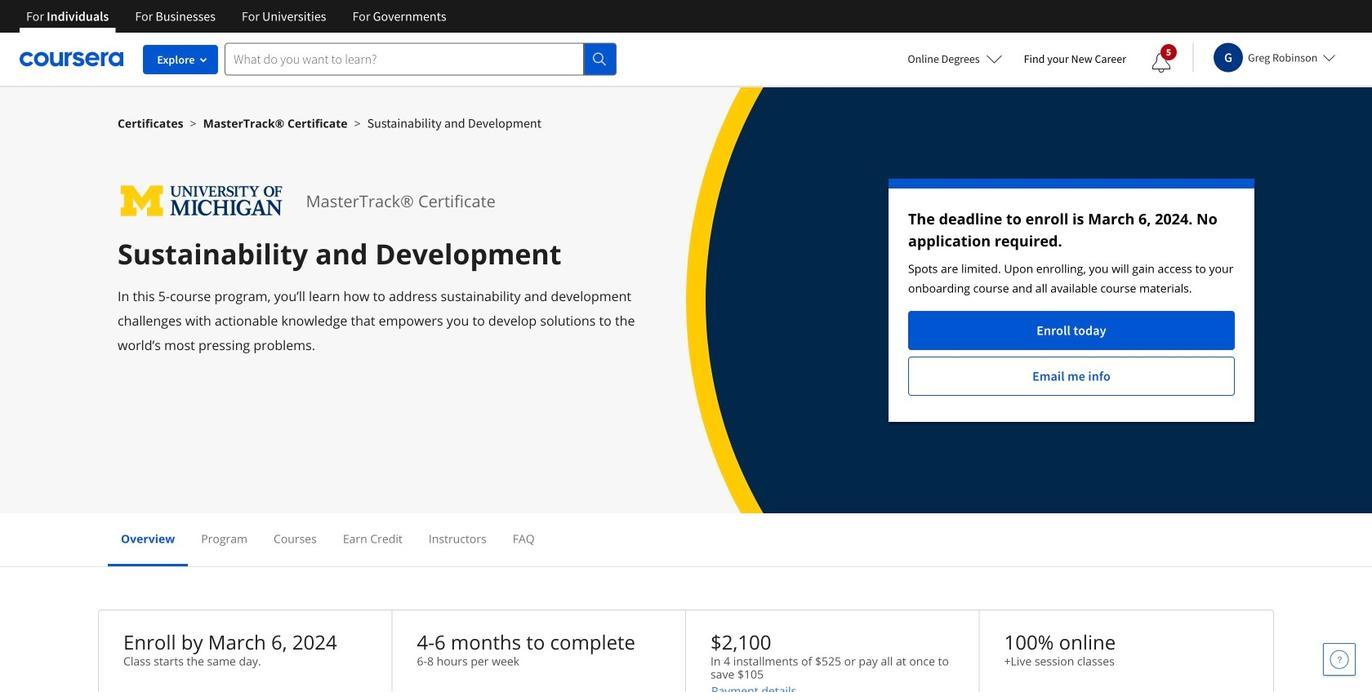 Task type: describe. For each thing, give the bounding box(es) containing it.
help center image
[[1330, 650, 1350, 670]]

banner navigation
[[13, 0, 460, 33]]

coursera image
[[20, 46, 123, 72]]

What do you want to learn? text field
[[225, 43, 584, 76]]



Task type: vqa. For each thing, say whether or not it's contained in the screenshot.
the Facebook
no



Task type: locate. For each thing, give the bounding box(es) containing it.
certificate menu element
[[108, 514, 1265, 567]]

None search field
[[225, 43, 617, 76]]

university of michigan image
[[118, 179, 286, 224]]

status
[[889, 179, 1255, 422]]



